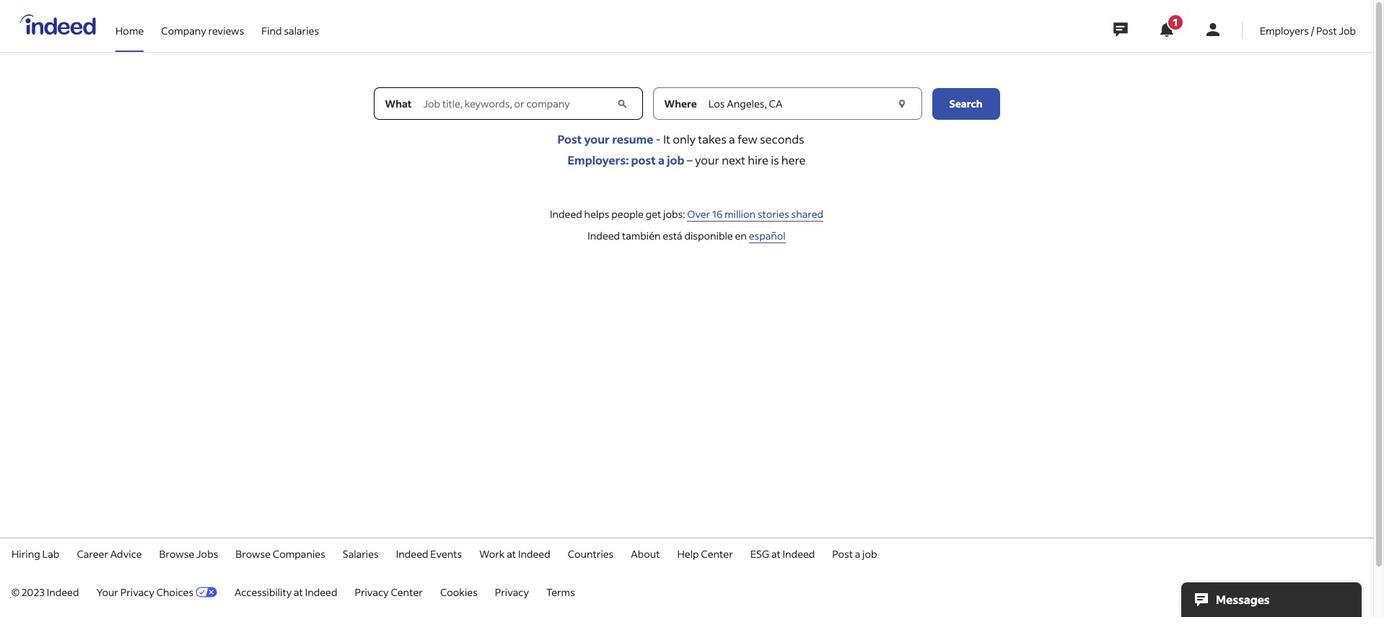 Task type: locate. For each thing, give the bounding box(es) containing it.
your privacy choices link
[[96, 585, 217, 599]]

1 horizontal spatial a
[[729, 131, 735, 147]]

a
[[729, 131, 735, 147], [658, 152, 665, 167], [855, 547, 860, 561]]

privacy down salaries link
[[355, 585, 389, 599]]

your next hire is here
[[695, 152, 806, 167]]

2 browse from the left
[[236, 547, 271, 561]]

browse companies link
[[236, 547, 325, 561]]

post a job
[[832, 547, 877, 561]]

lab
[[42, 547, 59, 561]]

0 vertical spatial job
[[667, 152, 685, 167]]

messages button
[[1181, 582, 1362, 617]]

your privacy choices
[[96, 585, 193, 599]]

0 vertical spatial a
[[729, 131, 735, 147]]

at right work
[[507, 547, 516, 561]]

post right /
[[1316, 23, 1337, 37]]

1 privacy from the left
[[120, 585, 154, 599]]

clear image
[[615, 96, 630, 111], [895, 96, 909, 111]]

about link
[[631, 547, 660, 561]]

browse for browse jobs
[[159, 547, 194, 561]]

esg
[[750, 547, 769, 561]]

indeed right esg
[[783, 547, 815, 561]]

3 privacy from the left
[[495, 585, 529, 599]]

your down takes
[[695, 152, 720, 167]]

hire
[[748, 152, 769, 167]]

center right the help
[[701, 547, 733, 561]]

search button
[[932, 88, 1000, 119]]

–
[[685, 152, 695, 167]]

0 vertical spatial post
[[1316, 23, 1337, 37]]

también
[[622, 229, 661, 242]]

at for accessibility
[[294, 585, 303, 599]]

1 horizontal spatial clear element
[[895, 96, 909, 111]]

2 horizontal spatial post
[[1316, 23, 1337, 37]]

center down indeed events
[[391, 585, 423, 599]]

work
[[479, 547, 505, 561]]

clear element
[[615, 96, 630, 111], [895, 96, 909, 111]]

©
[[12, 585, 19, 599]]

advice
[[110, 547, 142, 561]]

2 privacy from the left
[[355, 585, 389, 599]]

helps
[[584, 207, 609, 221]]

1 horizontal spatial center
[[701, 547, 733, 561]]

at for esg
[[771, 547, 781, 561]]

about
[[631, 547, 660, 561]]

© 2023 indeed
[[12, 585, 79, 599]]

indeed down helps
[[588, 229, 620, 242]]

million
[[725, 207, 756, 221]]

0 vertical spatial center
[[701, 547, 733, 561]]

0 vertical spatial your
[[584, 131, 610, 147]]

employers:
[[568, 152, 629, 167]]

indeed
[[550, 207, 582, 221], [588, 229, 620, 242], [396, 547, 428, 561], [518, 547, 550, 561], [783, 547, 815, 561], [47, 585, 79, 599], [305, 585, 337, 599]]

browse up accessibility
[[236, 547, 271, 561]]

none search field containing search
[[373, 87, 1000, 131]]

at for work
[[507, 547, 516, 561]]

post right the esg at indeed
[[832, 547, 853, 561]]

clear image left search button
[[895, 96, 909, 111]]

over
[[687, 207, 710, 221]]

1 browse from the left
[[159, 547, 194, 561]]

post up employers:
[[558, 131, 582, 147]]

where
[[664, 97, 697, 110]]

1 vertical spatial your
[[695, 152, 720, 167]]

work at indeed link
[[479, 547, 550, 561]]

is
[[771, 152, 779, 167]]

/
[[1311, 23, 1314, 37]]

1 horizontal spatial clear image
[[895, 96, 909, 111]]

1 horizontal spatial your
[[695, 152, 720, 167]]

section containing indeed helps people get jobs:
[[0, 200, 1373, 250]]

center
[[701, 547, 733, 561], [391, 585, 423, 599]]

hiring
[[12, 547, 40, 561]]

countries
[[568, 547, 614, 561]]

1 vertical spatial center
[[391, 585, 423, 599]]

career
[[77, 547, 108, 561]]

2 horizontal spatial at
[[771, 547, 781, 561]]

your up employers:
[[584, 131, 610, 147]]

privacy right your
[[120, 585, 154, 599]]

en
[[735, 229, 747, 242]]

0 horizontal spatial clear image
[[615, 96, 630, 111]]

post your resume - it only takes a few seconds
[[558, 131, 804, 147]]

at
[[507, 547, 516, 561], [771, 547, 781, 561], [294, 585, 303, 599]]

2 horizontal spatial privacy
[[495, 585, 529, 599]]

privacy
[[120, 585, 154, 599], [355, 585, 389, 599], [495, 585, 529, 599]]

1 vertical spatial a
[[658, 152, 665, 167]]

0 horizontal spatial privacy
[[120, 585, 154, 599]]

at right esg
[[771, 547, 781, 561]]

0 horizontal spatial a
[[658, 152, 665, 167]]

0 horizontal spatial at
[[294, 585, 303, 599]]

1 link
[[1150, 0, 1184, 51]]

clear element up the resume
[[615, 96, 630, 111]]

1 horizontal spatial at
[[507, 547, 516, 561]]

0 horizontal spatial clear element
[[615, 96, 630, 111]]

1 horizontal spatial privacy
[[355, 585, 389, 599]]

post a job link
[[832, 547, 877, 561]]

at right accessibility
[[294, 585, 303, 599]]

section
[[0, 200, 1373, 250]]

1 horizontal spatial job
[[862, 547, 877, 561]]

2 clear element from the left
[[895, 96, 909, 111]]

0 horizontal spatial post
[[558, 131, 582, 147]]

disponible
[[685, 229, 733, 242]]

browse companies
[[236, 547, 325, 561]]

browse
[[159, 547, 194, 561], [236, 547, 271, 561]]

0 horizontal spatial browse
[[159, 547, 194, 561]]

2 vertical spatial a
[[855, 547, 860, 561]]

main content
[[0, 87, 1373, 265]]

help
[[677, 547, 699, 561]]

privacy center
[[355, 585, 423, 599]]

browse left jobs
[[159, 547, 194, 561]]

1 clear element from the left
[[615, 96, 630, 111]]

clear element left search button
[[895, 96, 909, 111]]

accessibility
[[234, 585, 292, 599]]

1 horizontal spatial browse
[[236, 547, 271, 561]]

1 horizontal spatial post
[[832, 547, 853, 561]]

clear image up the resume
[[615, 96, 630, 111]]

1 clear image from the left
[[615, 96, 630, 111]]

companies
[[273, 547, 325, 561]]

1 vertical spatial job
[[862, 547, 877, 561]]

Where field
[[706, 88, 893, 119]]

resume
[[612, 131, 653, 147]]

privacy down work at indeed
[[495, 585, 529, 599]]

find
[[262, 23, 282, 37]]

terms link
[[546, 585, 575, 599]]

center for help center
[[701, 547, 733, 561]]

2 vertical spatial post
[[832, 547, 853, 561]]

None search field
[[373, 87, 1000, 131]]

2 horizontal spatial a
[[855, 547, 860, 561]]

1 vertical spatial post
[[558, 131, 582, 147]]

2 clear image from the left
[[895, 96, 909, 111]]

hiring lab
[[12, 547, 59, 561]]

0 horizontal spatial center
[[391, 585, 423, 599]]

está
[[663, 229, 683, 242]]



Task type: vqa. For each thing, say whether or not it's contained in the screenshot.
clear what input icon
no



Task type: describe. For each thing, give the bounding box(es) containing it.
over 16 million stories shared link
[[687, 207, 823, 222]]

choices
[[156, 585, 193, 599]]

0 horizontal spatial your
[[584, 131, 610, 147]]

1
[[1173, 15, 1178, 29]]

main content containing post your resume
[[0, 87, 1373, 265]]

clear element for where
[[895, 96, 909, 111]]

2023
[[21, 585, 45, 599]]

browse for browse companies
[[236, 547, 271, 561]]

only
[[673, 131, 696, 147]]

español link
[[749, 229, 786, 243]]

16
[[712, 207, 723, 221]]

what
[[385, 97, 412, 110]]

takes
[[698, 131, 727, 147]]

home
[[115, 23, 144, 37]]

clear element for what
[[615, 96, 630, 111]]

career advice
[[77, 547, 142, 561]]

employers / post job
[[1260, 23, 1356, 37]]

employers: post a job
[[568, 152, 685, 167]]

employers
[[1260, 23, 1309, 37]]

privacy for the privacy link on the bottom left
[[495, 585, 529, 599]]

privacy for privacy center
[[355, 585, 389, 599]]

company reviews
[[161, 23, 244, 37]]

employers: post a job link
[[568, 152, 685, 167]]

get
[[646, 207, 661, 221]]

help center link
[[677, 547, 733, 561]]

browse jobs
[[159, 547, 218, 561]]

company reviews link
[[161, 0, 244, 49]]

accessibility at indeed
[[234, 585, 337, 599]]

employers / post job link
[[1260, 0, 1356, 49]]

post
[[631, 152, 656, 167]]

terms
[[546, 585, 575, 599]]

next
[[722, 152, 746, 167]]

job
[[1339, 23, 1356, 37]]

messages unread count 0 image
[[1111, 15, 1130, 44]]

help center
[[677, 547, 733, 561]]

seconds
[[760, 131, 804, 147]]

salaries
[[284, 23, 319, 37]]

What field
[[420, 88, 614, 119]]

company
[[161, 23, 206, 37]]

privacy center link
[[355, 585, 423, 599]]

people
[[611, 207, 644, 221]]

career advice link
[[77, 547, 142, 561]]

indeed right '2023'
[[47, 585, 79, 599]]

cookies link
[[440, 585, 478, 599]]

salaries
[[343, 547, 379, 561]]

-
[[656, 131, 661, 147]]

clear image for where
[[895, 96, 909, 111]]

jobs
[[196, 547, 218, 561]]

countries link
[[568, 547, 614, 561]]

post for post your resume - it only takes a few seconds
[[558, 131, 582, 147]]

indeed left helps
[[550, 207, 582, 221]]

find salaries
[[262, 23, 319, 37]]

messages
[[1216, 592, 1270, 607]]

accessibility at indeed link
[[234, 585, 337, 599]]

clear image for what
[[615, 96, 630, 111]]

español
[[749, 229, 786, 242]]

salaries link
[[343, 547, 379, 561]]

post for post a job
[[832, 547, 853, 561]]

esg at indeed
[[750, 547, 815, 561]]

events
[[430, 547, 462, 561]]

few
[[738, 131, 758, 147]]

privacy link
[[495, 585, 529, 599]]

browse jobs link
[[159, 547, 218, 561]]

it
[[663, 131, 670, 147]]

0 horizontal spatial job
[[667, 152, 685, 167]]

indeed events link
[[396, 547, 462, 561]]

search
[[949, 96, 983, 110]]

indeed left events
[[396, 547, 428, 561]]

indeed right work
[[518, 547, 550, 561]]

esg at indeed link
[[750, 547, 815, 561]]

post your resume link
[[558, 131, 653, 147]]

home link
[[115, 0, 144, 49]]

your
[[96, 585, 118, 599]]

cookies
[[440, 585, 478, 599]]

jobs:
[[663, 207, 685, 221]]

reviews
[[208, 23, 244, 37]]

indeed helps people get jobs: over 16 million stories shared
[[550, 207, 823, 221]]

indeed events
[[396, 547, 462, 561]]

here
[[781, 152, 806, 167]]

indeed down companies
[[305, 585, 337, 599]]

center for privacy center
[[391, 585, 423, 599]]

indeed también está disponible en español
[[588, 229, 786, 242]]

hiring lab link
[[12, 547, 59, 561]]

shared
[[791, 207, 823, 221]]

account image
[[1204, 21, 1222, 38]]

work at indeed
[[479, 547, 550, 561]]



